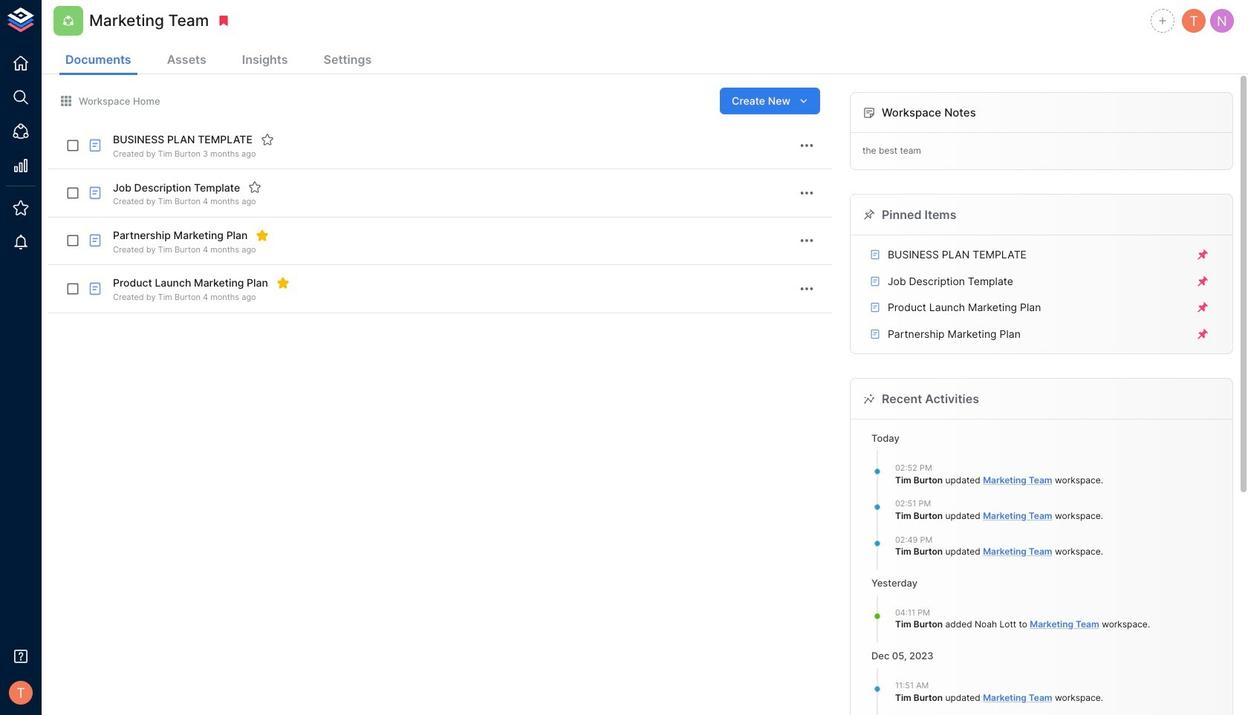 Task type: describe. For each thing, give the bounding box(es) containing it.
remove bookmark image
[[217, 14, 231, 28]]

1 vertical spatial remove favorite image
[[276, 277, 290, 290]]

2 unpin image from the top
[[1197, 301, 1210, 315]]

favorite image
[[248, 181, 262, 194]]

1 unpin image from the top
[[1197, 248, 1210, 262]]



Task type: locate. For each thing, give the bounding box(es) containing it.
1 unpin image from the top
[[1197, 275, 1210, 288]]

1 horizontal spatial remove favorite image
[[276, 277, 290, 290]]

0 vertical spatial remove favorite image
[[256, 229, 269, 242]]

unpin image
[[1197, 275, 1210, 288], [1197, 328, 1210, 341]]

unpin image
[[1197, 248, 1210, 262], [1197, 301, 1210, 315]]

0 horizontal spatial remove favorite image
[[256, 229, 269, 242]]

remove favorite image
[[256, 229, 269, 242], [276, 277, 290, 290]]

2 unpin image from the top
[[1197, 328, 1210, 341]]

0 vertical spatial unpin image
[[1197, 275, 1210, 288]]

favorite image
[[261, 133, 274, 146]]

0 vertical spatial unpin image
[[1197, 248, 1210, 262]]

1 vertical spatial unpin image
[[1197, 328, 1210, 341]]

1 vertical spatial unpin image
[[1197, 301, 1210, 315]]



Task type: vqa. For each thing, say whether or not it's contained in the screenshot.
3
no



